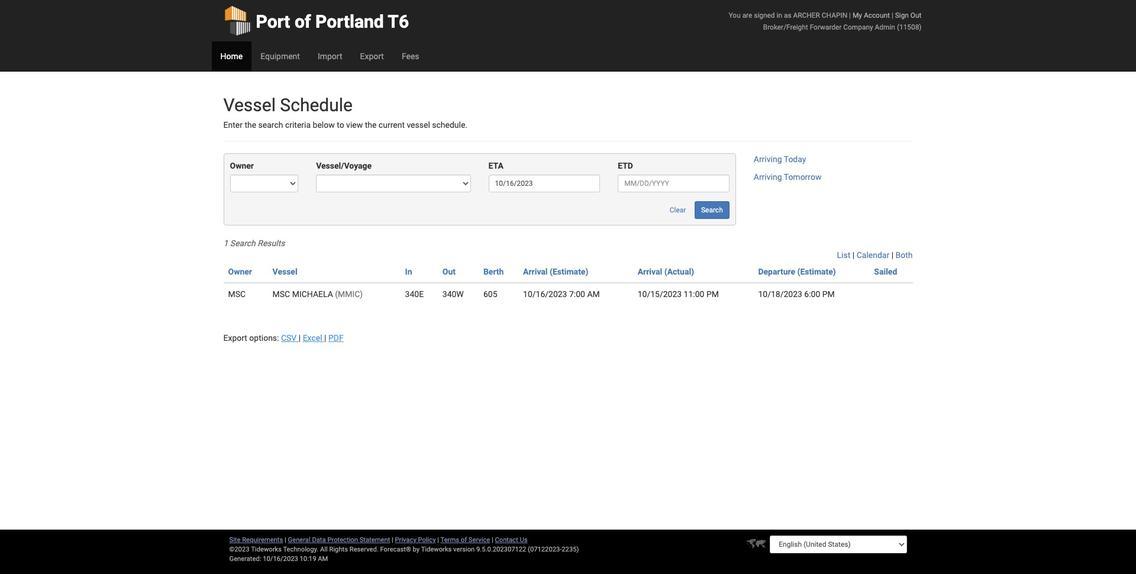 Task type: describe. For each thing, give the bounding box(es) containing it.
all
[[320, 546, 328, 554]]

today
[[784, 155, 807, 164]]

sign
[[896, 11, 909, 20]]

in
[[405, 267, 412, 277]]

michaela
[[292, 290, 333, 299]]

archer
[[794, 11, 821, 20]]

site
[[229, 536, 241, 544]]

1
[[224, 239, 228, 248]]

10:19
[[300, 555, 316, 563]]

reserved.
[[350, 546, 379, 554]]

pm for 10/15/2023 11:00 pm
[[707, 290, 719, 299]]

10/16/2023 inside site requirements | general data protection statement | privacy policy | terms of service | contact us ©2023 tideworks technology. all rights reserved. forecast® by tideworks version 9.5.0.202307122 (07122023-2235) generated: 10/16/2023 10:19 am
[[263, 555, 298, 563]]

out inside you are signed in as archer chapin | my account | sign out broker/freight forwarder company admin (11508)
[[911, 11, 922, 20]]

eta
[[489, 161, 504, 171]]

calendar link
[[857, 251, 890, 260]]

1 search results list | calendar | both
[[224, 239, 913, 260]]

vessel/voyage
[[316, 161, 372, 171]]

requirements
[[242, 536, 283, 544]]

my
[[853, 11, 863, 20]]

clear
[[670, 206, 686, 215]]

port of portland t6 link
[[224, 0, 409, 41]]

(estimate) for arrival (estimate)
[[550, 267, 589, 277]]

10/15/2023
[[638, 290, 682, 299]]

export for export
[[360, 52, 384, 61]]

equipment button
[[252, 41, 309, 71]]

import button
[[309, 41, 351, 71]]

tomorrow
[[784, 173, 822, 182]]

export button
[[351, 41, 393, 71]]

service
[[469, 536, 490, 544]]

privacy policy link
[[395, 536, 436, 544]]

fees button
[[393, 41, 428, 71]]

1 vertical spatial out
[[443, 267, 456, 277]]

1 vertical spatial owner
[[228, 267, 252, 277]]

broker/freight
[[764, 23, 809, 31]]

arrival for arrival (estimate)
[[523, 267, 548, 277]]

you are signed in as archer chapin | my account | sign out broker/freight forwarder company admin (11508)
[[729, 11, 922, 31]]

6:00
[[805, 290, 821, 299]]

criteria
[[285, 120, 311, 130]]

arrival (actual) link
[[638, 267, 695, 277]]

forwarder
[[810, 23, 842, 31]]

| left sign
[[892, 11, 894, 20]]

by
[[413, 546, 420, 554]]

pm for 10/18/2023 6:00 pm
[[823, 290, 835, 299]]

9.5.0.202307122
[[477, 546, 527, 554]]

ETA text field
[[489, 175, 600, 193]]

port of portland t6
[[256, 11, 409, 32]]

of inside site requirements | general data protection statement | privacy policy | terms of service | contact us ©2023 tideworks technology. all rights reserved. forecast® by tideworks version 9.5.0.202307122 (07122023-2235) generated: 10/16/2023 10:19 am
[[461, 536, 467, 544]]

(estimate) for departure (estimate)
[[798, 267, 836, 277]]

protection
[[328, 536, 358, 544]]

contact
[[495, 536, 518, 544]]

in
[[777, 11, 783, 20]]

| up the forecast®
[[392, 536, 394, 544]]

csv link
[[281, 334, 299, 343]]

| up 9.5.0.202307122
[[492, 536, 494, 544]]

| right list link
[[853, 251, 855, 260]]

340e
[[405, 290, 424, 299]]

2235)
[[562, 546, 579, 554]]

terms of service link
[[441, 536, 490, 544]]

owner link
[[228, 267, 252, 277]]

search button
[[695, 202, 730, 219]]

ETD text field
[[618, 175, 730, 193]]

fees
[[402, 52, 420, 61]]

arriving tomorrow
[[754, 173, 822, 182]]

am inside site requirements | general data protection statement | privacy policy | terms of service | contact us ©2023 tideworks technology. all rights reserved. forecast® by tideworks version 9.5.0.202307122 (07122023-2235) generated: 10/16/2023 10:19 am
[[318, 555, 328, 563]]

home button
[[212, 41, 252, 71]]

pdf
[[329, 334, 344, 343]]

arriving tomorrow link
[[754, 173, 822, 182]]

portland
[[316, 11, 384, 32]]

out link
[[443, 267, 456, 277]]

arrival for arrival (actual)
[[638, 267, 663, 277]]

statement
[[360, 536, 390, 544]]

msc for msc michaela (mmic)
[[273, 290, 290, 299]]

search
[[258, 120, 283, 130]]

t6
[[388, 11, 409, 32]]

admin
[[875, 23, 896, 31]]

current
[[379, 120, 405, 130]]

1 the from the left
[[245, 120, 256, 130]]

search inside button
[[702, 206, 723, 215]]

departure
[[759, 267, 796, 277]]

0 vertical spatial owner
[[230, 161, 254, 171]]

version
[[454, 546, 475, 554]]

terms
[[441, 536, 459, 544]]

arriving for arriving today
[[754, 155, 782, 164]]

| left general
[[285, 536, 286, 544]]

msc michaela (mmic)
[[273, 290, 363, 299]]

0 horizontal spatial of
[[295, 11, 311, 32]]



Task type: locate. For each thing, give the bounding box(es) containing it.
arriving
[[754, 155, 782, 164], [754, 173, 782, 182]]

vessel schedule enter the search criteria below to view the current vessel schedule.
[[224, 95, 468, 130]]

msc for msc
[[228, 290, 246, 299]]

0 vertical spatial 10/16/2023
[[523, 290, 567, 299]]

1 arriving from the top
[[754, 155, 782, 164]]

2 pm from the left
[[823, 290, 835, 299]]

the right enter
[[245, 120, 256, 130]]

pm right 11:00
[[707, 290, 719, 299]]

berth
[[484, 267, 504, 277]]

owner left vessel link
[[228, 267, 252, 277]]

arrival
[[523, 267, 548, 277], [638, 267, 663, 277]]

you
[[729, 11, 741, 20]]

1 horizontal spatial msc
[[273, 290, 290, 299]]

the
[[245, 120, 256, 130], [365, 120, 377, 130]]

export for export options: csv | excel | pdf
[[224, 334, 247, 343]]

0 horizontal spatial am
[[318, 555, 328, 563]]

(estimate) down the 1 search results list | calendar | both
[[550, 267, 589, 277]]

1 horizontal spatial out
[[911, 11, 922, 20]]

company
[[844, 23, 874, 31]]

vessel for vessel schedule enter the search criteria below to view the current vessel schedule.
[[224, 95, 276, 115]]

1 horizontal spatial the
[[365, 120, 377, 130]]

both
[[896, 251, 913, 260]]

(estimate) up '6:00' on the bottom right of the page
[[798, 267, 836, 277]]

0 horizontal spatial 10/16/2023
[[263, 555, 298, 563]]

0 vertical spatial vessel
[[224, 95, 276, 115]]

1 horizontal spatial am
[[588, 290, 600, 299]]

search
[[702, 206, 723, 215], [230, 239, 256, 248]]

general
[[288, 536, 311, 544]]

10/16/2023
[[523, 290, 567, 299], [263, 555, 298, 563]]

owner down enter
[[230, 161, 254, 171]]

(actual)
[[665, 267, 695, 277]]

search right "clear" button
[[702, 206, 723, 215]]

1 horizontal spatial pm
[[823, 290, 835, 299]]

0 vertical spatial out
[[911, 11, 922, 20]]

msc
[[228, 290, 246, 299], [273, 290, 290, 299]]

0 horizontal spatial msc
[[228, 290, 246, 299]]

2 the from the left
[[365, 120, 377, 130]]

2 (estimate) from the left
[[798, 267, 836, 277]]

1 vertical spatial search
[[230, 239, 256, 248]]

in link
[[405, 267, 412, 277]]

am down all
[[318, 555, 328, 563]]

0 vertical spatial arriving
[[754, 155, 782, 164]]

| up tideworks
[[438, 536, 439, 544]]

berth link
[[484, 267, 504, 277]]

general data protection statement link
[[288, 536, 390, 544]]

out up (11508)
[[911, 11, 922, 20]]

arrival (actual)
[[638, 267, 695, 277]]

tideworks
[[421, 546, 452, 554]]

calendar
[[857, 251, 890, 260]]

1 pm from the left
[[707, 290, 719, 299]]

schedule
[[280, 95, 353, 115]]

| right csv
[[299, 334, 301, 343]]

vessel for vessel
[[273, 267, 298, 277]]

list
[[838, 251, 851, 260]]

forecast®
[[380, 546, 411, 554]]

to
[[337, 120, 344, 130]]

340w
[[443, 290, 464, 299]]

(mmic)
[[335, 290, 363, 299]]

my account link
[[853, 11, 890, 20]]

clear button
[[664, 202, 693, 219]]

10/15/2023 11:00 pm
[[638, 290, 719, 299]]

of
[[295, 11, 311, 32], [461, 536, 467, 544]]

results
[[258, 239, 285, 248]]

1 vertical spatial 10/16/2023
[[263, 555, 298, 563]]

vessel up enter
[[224, 95, 276, 115]]

departure (estimate)
[[759, 267, 836, 277]]

home
[[221, 52, 243, 61]]

msc down owner link
[[228, 290, 246, 299]]

us
[[520, 536, 528, 544]]

arriving today link
[[754, 155, 807, 164]]

export inside dropdown button
[[360, 52, 384, 61]]

enter
[[224, 120, 243, 130]]

below
[[313, 120, 335, 130]]

arriving for arriving tomorrow
[[754, 173, 782, 182]]

the right view
[[365, 120, 377, 130]]

import
[[318, 52, 343, 61]]

2 arriving from the top
[[754, 173, 782, 182]]

1 arrival from the left
[[523, 267, 548, 277]]

chapin
[[822, 11, 848, 20]]

options:
[[249, 334, 279, 343]]

export left fees dropdown button
[[360, 52, 384, 61]]

vessel
[[224, 95, 276, 115], [273, 267, 298, 277]]

out up '340w'
[[443, 267, 456, 277]]

departure (estimate) link
[[759, 267, 836, 277]]

0 horizontal spatial arrival
[[523, 267, 548, 277]]

msc down vessel link
[[273, 290, 290, 299]]

2 arrival from the left
[[638, 267, 663, 277]]

vessel down results
[[273, 267, 298, 277]]

as
[[784, 11, 792, 20]]

am right 7:00
[[588, 290, 600, 299]]

1 vertical spatial am
[[318, 555, 328, 563]]

0 horizontal spatial the
[[245, 120, 256, 130]]

1 (estimate) from the left
[[550, 267, 589, 277]]

0 horizontal spatial export
[[224, 334, 247, 343]]

1 horizontal spatial search
[[702, 206, 723, 215]]

1 horizontal spatial of
[[461, 536, 467, 544]]

view
[[346, 120, 363, 130]]

arrival up 10/16/2023 7:00 am
[[523, 267, 548, 277]]

arrival up 10/15/2023
[[638, 267, 663, 277]]

technology.
[[283, 546, 319, 554]]

1 vertical spatial arriving
[[754, 173, 782, 182]]

search right 1 in the top left of the page
[[230, 239, 256, 248]]

pm right '6:00' on the bottom right of the page
[[823, 290, 835, 299]]

arriving down arriving today link on the right of the page
[[754, 173, 782, 182]]

1 vertical spatial export
[[224, 334, 247, 343]]

1 horizontal spatial 10/16/2023
[[523, 290, 567, 299]]

0 horizontal spatial search
[[230, 239, 256, 248]]

10/16/2023 down technology.
[[263, 555, 298, 563]]

rights
[[329, 546, 348, 554]]

port
[[256, 11, 290, 32]]

vessel
[[407, 120, 430, 130]]

1 horizontal spatial arrival
[[638, 267, 663, 277]]

2 msc from the left
[[273, 290, 290, 299]]

10/16/2023 down arrival (estimate) link
[[523, 290, 567, 299]]

vessel inside vessel schedule enter the search criteria below to view the current vessel schedule.
[[224, 95, 276, 115]]

1 vertical spatial vessel
[[273, 267, 298, 277]]

0 vertical spatial export
[[360, 52, 384, 61]]

list link
[[838, 251, 851, 260]]

1 horizontal spatial export
[[360, 52, 384, 61]]

sign out link
[[896, 11, 922, 20]]

generated:
[[229, 555, 261, 563]]

of right 'port'
[[295, 11, 311, 32]]

7:00
[[570, 290, 586, 299]]

excel link
[[303, 334, 324, 343]]

1 horizontal spatial (estimate)
[[798, 267, 836, 277]]

arrival (estimate) link
[[523, 267, 589, 277]]

| left both on the top right
[[892, 251, 894, 260]]

605
[[484, 290, 498, 299]]

search inside the 1 search results list | calendar | both
[[230, 239, 256, 248]]

schedule.
[[432, 120, 468, 130]]

10/18/2023
[[759, 290, 803, 299]]

privacy
[[395, 536, 417, 544]]

arriving up the "arriving tomorrow" on the right top
[[754, 155, 782, 164]]

account
[[864, 11, 890, 20]]

| left 'pdf' link
[[324, 334, 326, 343]]

excel
[[303, 334, 322, 343]]

| left my
[[850, 11, 851, 20]]

1 vertical spatial of
[[461, 536, 467, 544]]

contact us link
[[495, 536, 528, 544]]

0 horizontal spatial out
[[443, 267, 456, 277]]

export options: csv | excel | pdf
[[224, 334, 344, 343]]

vessel link
[[273, 267, 298, 277]]

0 horizontal spatial pm
[[707, 290, 719, 299]]

0 horizontal spatial (estimate)
[[550, 267, 589, 277]]

signed
[[754, 11, 775, 20]]

0 vertical spatial am
[[588, 290, 600, 299]]

pm
[[707, 290, 719, 299], [823, 290, 835, 299]]

10/18/2023 6:00 pm
[[759, 290, 835, 299]]

(11508)
[[898, 23, 922, 31]]

0 vertical spatial of
[[295, 11, 311, 32]]

owner
[[230, 161, 254, 171], [228, 267, 252, 277]]

both link
[[896, 251, 913, 260]]

arriving today
[[754, 155, 807, 164]]

11:00
[[684, 290, 705, 299]]

1 msc from the left
[[228, 290, 246, 299]]

policy
[[418, 536, 436, 544]]

etd
[[618, 161, 633, 171]]

of up version
[[461, 536, 467, 544]]

equipment
[[261, 52, 300, 61]]

export left options: in the bottom left of the page
[[224, 334, 247, 343]]

0 vertical spatial search
[[702, 206, 723, 215]]



Task type: vqa. For each thing, say whether or not it's contained in the screenshot.
50
no



